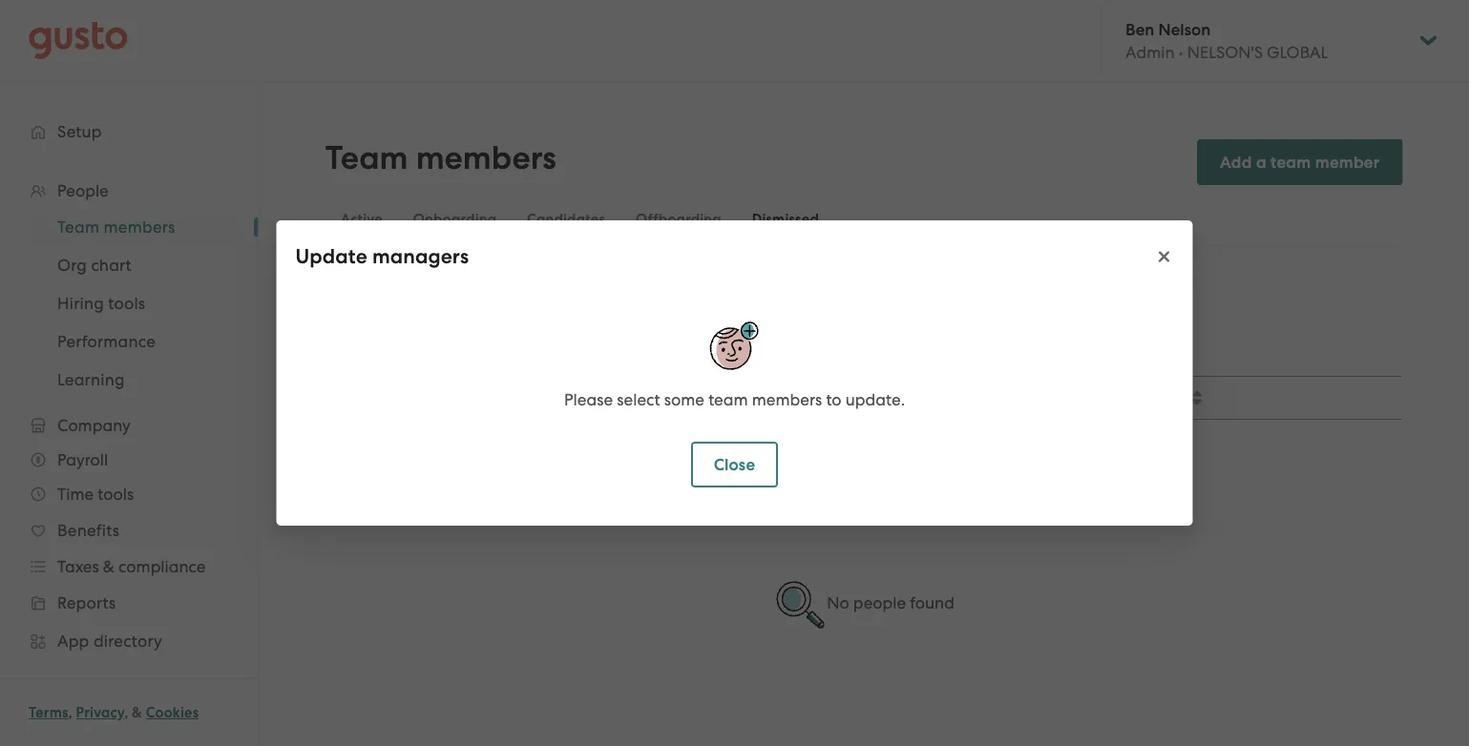 Task type: describe. For each thing, give the bounding box(es) containing it.
add a team member
[[1221, 152, 1380, 172]]

update managers
[[296, 245, 469, 269]]

update.
[[846, 391, 905, 410]]

cookies
[[146, 705, 199, 722]]

cookies button
[[146, 702, 199, 725]]

offboarding button
[[621, 197, 737, 243]]

team members tab list
[[325, 193, 1403, 246]]

candidates
[[527, 211, 606, 228]]

no
[[827, 594, 850, 613]]

terms link
[[29, 705, 68, 722]]

onboarding button
[[398, 197, 512, 243]]

2 , from the left
[[124, 705, 128, 722]]

team inside update managers dialog
[[709, 391, 748, 410]]

1 , from the left
[[68, 705, 72, 722]]

account menu element
[[1101, 0, 1441, 81]]

department
[[590, 388, 682, 408]]

some
[[664, 391, 705, 410]]

a
[[1257, 152, 1267, 172]]

no people found
[[827, 594, 955, 613]]

close
[[714, 455, 756, 475]]

add a team member button
[[1198, 139, 1403, 185]]

dismissed
[[752, 211, 819, 228]]

home image
[[29, 21, 128, 60]]

candidates button
[[512, 197, 621, 243]]

update
[[296, 245, 367, 269]]

team
[[325, 139, 408, 178]]

offboarding
[[636, 211, 722, 228]]

team inside button
[[1271, 152, 1312, 172]]

update managers dialog
[[276, 221, 1193, 526]]



Task type: vqa. For each thing, say whether or not it's contained in the screenshot.
the Update managers
yes



Task type: locate. For each thing, give the bounding box(es) containing it.
,
[[68, 705, 72, 722], [124, 705, 128, 722]]

team
[[1271, 152, 1312, 172], [709, 391, 748, 410]]

members left to
[[752, 391, 822, 410]]

team right a at the right top of the page
[[1271, 152, 1312, 172]]

privacy
[[76, 705, 124, 722]]

, left the privacy
[[68, 705, 72, 722]]

members
[[416, 139, 557, 178], [752, 391, 822, 410]]

terms
[[29, 705, 68, 722]]

please
[[564, 391, 613, 410]]

1 horizontal spatial members
[[752, 391, 822, 410]]

active button
[[325, 197, 398, 243]]

0 vertical spatial members
[[416, 139, 557, 178]]

found
[[910, 594, 955, 613]]

active
[[341, 211, 383, 228]]

managers
[[372, 245, 469, 269]]

close button
[[691, 442, 779, 488]]

0 vertical spatial team
[[1271, 152, 1312, 172]]

terms , privacy , & cookies
[[29, 705, 199, 722]]

team members
[[325, 139, 557, 178]]

people
[[854, 594, 906, 613]]

Search people... field
[[325, 262, 784, 304]]

1 horizontal spatial team
[[1271, 152, 1312, 172]]

select
[[617, 391, 661, 410]]

&
[[132, 705, 142, 722]]

add
[[1221, 152, 1253, 172]]

1 vertical spatial members
[[752, 391, 822, 410]]

dismissed button
[[737, 197, 835, 243]]

new notifications image
[[702, 330, 721, 350], [702, 330, 721, 350]]

onboarding
[[413, 211, 497, 228]]

please select some team members to update.
[[564, 391, 905, 410]]

0 horizontal spatial ,
[[68, 705, 72, 722]]

team right some
[[709, 391, 748, 410]]

to
[[826, 391, 842, 410]]

department button
[[578, 378, 861, 418]]

members inside update managers dialog
[[752, 391, 822, 410]]

, left &
[[124, 705, 128, 722]]

1 vertical spatial team
[[709, 391, 748, 410]]

privacy link
[[76, 705, 124, 722]]

1 horizontal spatial ,
[[124, 705, 128, 722]]

0 horizontal spatial members
[[416, 139, 557, 178]]

members up onboarding button
[[416, 139, 557, 178]]

member
[[1316, 152, 1380, 172]]

0 horizontal spatial team
[[709, 391, 748, 410]]



